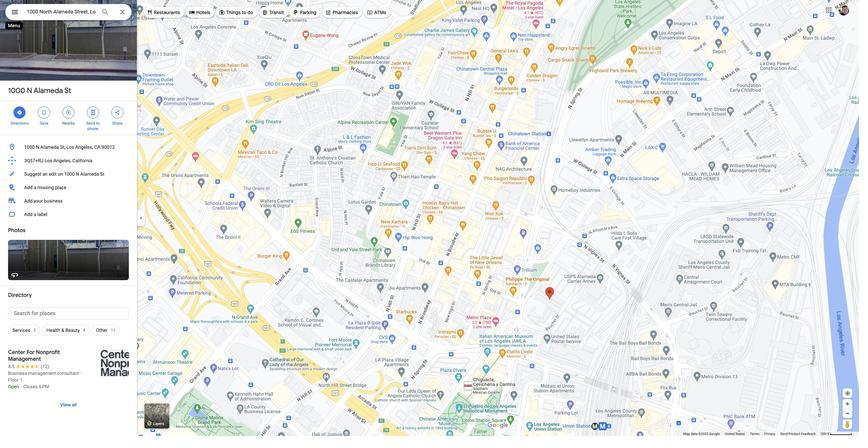 Task type: vqa. For each thing, say whether or not it's contained in the screenshot.

yes



Task type: describe. For each thing, give the bounding box(es) containing it.
none field inside the 1000 north alameda street, los angeles, ca field
[[27, 8, 96, 16]]

terms
[[751, 432, 760, 436]]

google account: ben chafik  
(ben.chafik@adept.ai) image
[[839, 5, 850, 15]]

save
[[40, 121, 48, 126]]


[[17, 109, 23, 116]]

send product feedback
[[781, 432, 816, 436]]

add your business link
[[0, 194, 137, 208]]

add for add a label
[[24, 212, 33, 217]]

show street view coverage image
[[843, 419, 853, 429]]

5 pm
[[39, 384, 49, 389]]


[[325, 9, 332, 16]]

product
[[789, 432, 801, 436]]

united states
[[726, 432, 746, 436]]

all
[[72, 402, 77, 408]]

(12)
[[41, 364, 49, 369]]

 parking
[[293, 9, 317, 16]]

missing
[[37, 185, 54, 190]]

2
[[34, 328, 36, 333]]

none text field inside 1000 n alameda st main content
[[8, 307, 129, 319]]

alameda for st,
[[40, 144, 59, 150]]

 things to do
[[219, 9, 253, 16]]

send product feedback button
[[781, 432, 816, 436]]

n for 1000 n alameda st, los angeles, ca 90012
[[36, 144, 39, 150]]

nearby
[[62, 121, 75, 126]]

to inside send to phone
[[96, 121, 100, 126]]

transit
[[269, 9, 284, 15]]

add for add a missing place
[[24, 185, 33, 190]]

map
[[684, 432, 691, 436]]


[[189, 9, 195, 16]]

 pharmacies
[[325, 9, 358, 16]]

angeles, inside button
[[53, 158, 71, 163]]

200 ft button
[[821, 432, 853, 436]]

st,
[[60, 144, 65, 150]]

hotels
[[196, 9, 210, 15]]

1000 for 1000 n alameda st
[[8, 86, 25, 95]]

·
[[80, 371, 82, 376]]

parking
[[300, 9, 317, 15]]

suggest
[[24, 171, 41, 177]]

suggest an edit on 1000 n alameda st button
[[0, 167, 137, 181]]

share
[[112, 121, 123, 126]]

1000 for 1000 n alameda st, los angeles, ca 90012
[[24, 144, 35, 150]]

200 ft
[[821, 432, 830, 436]]

actions for 1000 n alameda st region
[[0, 101, 137, 135]]

other
[[96, 328, 108, 333]]

do
[[248, 9, 253, 15]]

st inside suggest an edit on 1000 n alameda st button
[[100, 171, 105, 177]]

add a missing place
[[24, 185, 66, 190]]

closes
[[23, 384, 38, 389]]

⋅
[[20, 384, 22, 389]]

 restaurants
[[147, 9, 180, 16]]

add a missing place button
[[0, 181, 137, 194]]

google
[[710, 432, 721, 436]]

add a label
[[24, 212, 47, 217]]

3q57+rj
[[24, 158, 44, 163]]

zoom in image
[[846, 401, 851, 406]]

ca
[[94, 144, 100, 150]]

11
[[111, 328, 115, 333]]

4
[[83, 328, 85, 333]]

privacy
[[765, 432, 776, 436]]

1000 n alameda st main content
[[0, 0, 137, 436]]

footer inside google maps element
[[684, 432, 821, 436]]


[[41, 109, 47, 116]]

send for send to phone
[[86, 121, 95, 126]]

an
[[42, 171, 48, 177]]

view all
[[60, 402, 77, 408]]

alameda for st
[[34, 86, 63, 95]]

1000 n alameda st
[[8, 86, 71, 95]]

health
[[47, 328, 60, 333]]

data
[[692, 432, 698, 436]]

send for send product feedback
[[781, 432, 789, 436]]

center for nonprofit management
[[8, 349, 60, 362]]

center
[[8, 349, 25, 356]]

on
[[58, 171, 63, 177]]

collapse side panel image
[[137, 214, 145, 222]]

a for label
[[34, 212, 36, 217]]

terms button
[[751, 432, 760, 436]]

0 horizontal spatial st
[[65, 86, 71, 95]]

zoom out image
[[846, 411, 851, 416]]

management
[[8, 356, 41, 362]]



Task type: locate. For each thing, give the bounding box(es) containing it.
0 vertical spatial 1000
[[8, 86, 25, 95]]

health & beauty 4
[[47, 328, 85, 333]]

add left label
[[24, 212, 33, 217]]

None text field
[[8, 307, 129, 319]]

open
[[8, 384, 19, 389]]

pharmacies
[[333, 9, 358, 15]]

 atms
[[367, 9, 387, 16]]

united states button
[[726, 432, 746, 436]]

200
[[821, 432, 827, 436]]

1 vertical spatial los
[[45, 158, 52, 163]]

 hotels
[[189, 9, 210, 16]]

to
[[242, 9, 247, 15], [96, 121, 100, 126]]

feedback
[[802, 432, 816, 436]]

1 vertical spatial n
[[36, 144, 39, 150]]

1000 n alameda st, los angeles, ca 90012 button
[[0, 140, 137, 154]]

a left label
[[34, 212, 36, 217]]

alameda down california
[[80, 171, 99, 177]]

floor
[[8, 377, 19, 383]]

1 horizontal spatial angeles,
[[75, 144, 93, 150]]

for
[[27, 349, 35, 356]]

california
[[72, 158, 93, 163]]

business
[[8, 371, 27, 376]]

1000 up 
[[8, 86, 25, 95]]

business management consultant · floor 1 open ⋅ closes 5 pm
[[8, 371, 82, 389]]


[[114, 109, 120, 116]]


[[293, 9, 299, 16]]

add inside button
[[24, 212, 33, 217]]

show your location image
[[845, 390, 852, 396]]

to up phone
[[96, 121, 100, 126]]

1000 inside 1000 n alameda st, los angeles, ca 90012 button
[[24, 144, 35, 150]]

0 vertical spatial n
[[27, 86, 32, 95]]

1000 inside suggest an edit on 1000 n alameda st button
[[64, 171, 75, 177]]

view
[[60, 402, 71, 408]]

to inside ' things to do'
[[242, 9, 247, 15]]

1 vertical spatial send
[[781, 432, 789, 436]]

states
[[736, 432, 746, 436]]

0 vertical spatial angeles,
[[75, 144, 93, 150]]

0 horizontal spatial angeles,
[[53, 158, 71, 163]]

3 add from the top
[[24, 212, 33, 217]]

los inside button
[[45, 158, 52, 163]]

your
[[34, 198, 43, 204]]

2 a from the top
[[34, 212, 36, 217]]

consultant
[[57, 371, 79, 376]]

send inside button
[[781, 432, 789, 436]]

st up 
[[65, 86, 71, 95]]

united
[[726, 432, 735, 436]]

2 vertical spatial n
[[76, 171, 79, 177]]

1 vertical spatial angeles,
[[53, 158, 71, 163]]

0 horizontal spatial los
[[45, 158, 52, 163]]

2 vertical spatial 1000
[[64, 171, 75, 177]]

1000 up 3q57+rj
[[24, 144, 35, 150]]

alameda
[[34, 86, 63, 95], [40, 144, 59, 150], [80, 171, 99, 177]]

send to phone
[[86, 121, 100, 131]]

4.5 stars 12 reviews image
[[8, 363, 49, 370]]

atms
[[375, 9, 387, 15]]

directory
[[8, 292, 32, 299]]

add for add your business
[[24, 198, 33, 204]]

los right st,
[[67, 144, 74, 150]]


[[367, 9, 373, 16]]

add down suggest
[[24, 185, 33, 190]]

place
[[55, 185, 66, 190]]

other 11
[[96, 328, 115, 333]]

2 horizontal spatial n
[[76, 171, 79, 177]]

2 vertical spatial add
[[24, 212, 33, 217]]

1 add from the top
[[24, 185, 33, 190]]

1
[[20, 377, 23, 383]]

send up phone
[[86, 121, 95, 126]]

services
[[12, 328, 30, 333]]

services 2
[[12, 328, 36, 333]]

things
[[226, 9, 241, 15]]

0 vertical spatial st
[[65, 86, 71, 95]]

footer containing map data ©2023 google
[[684, 432, 821, 436]]

©2023
[[699, 432, 709, 436]]

1 vertical spatial st
[[100, 171, 105, 177]]

suggest an edit on 1000 n alameda st
[[24, 171, 105, 177]]

directions
[[11, 121, 29, 126]]

1 vertical spatial a
[[34, 212, 36, 217]]

restaurants
[[154, 9, 180, 15]]

view all button
[[54, 397, 83, 413]]

4.5
[[8, 364, 15, 369]]

beauty
[[65, 328, 80, 333]]

0 horizontal spatial send
[[86, 121, 95, 126]]

send left product
[[781, 432, 789, 436]]

 transit
[[262, 9, 284, 16]]

2 vertical spatial alameda
[[80, 171, 99, 177]]

los inside button
[[67, 144, 74, 150]]

 button
[[5, 4, 24, 21]]

0 vertical spatial alameda
[[34, 86, 63, 95]]

label
[[37, 212, 47, 217]]

a left the missing
[[34, 185, 36, 190]]

1000 North Alameda Street, Los Angeles, CA field
[[5, 4, 132, 20]]

angeles, down st,
[[53, 158, 71, 163]]

ft
[[828, 432, 830, 436]]


[[219, 9, 225, 16]]

 search field
[[5, 4, 132, 21]]

add a label button
[[0, 208, 137, 221]]

2 add from the top
[[24, 198, 33, 204]]

los up an
[[45, 158, 52, 163]]

0 horizontal spatial n
[[27, 86, 32, 95]]

footer
[[684, 432, 821, 436]]

angeles, inside button
[[75, 144, 93, 150]]

0 vertical spatial add
[[24, 185, 33, 190]]

1 horizontal spatial n
[[36, 144, 39, 150]]


[[11, 7, 19, 17]]

1 horizontal spatial send
[[781, 432, 789, 436]]

1000 right on
[[64, 171, 75, 177]]

0 horizontal spatial to
[[96, 121, 100, 126]]

n for 1000 n alameda st
[[27, 86, 32, 95]]

1 horizontal spatial to
[[242, 9, 247, 15]]

0 vertical spatial to
[[242, 9, 247, 15]]

send inside send to phone
[[86, 121, 95, 126]]

phone
[[87, 126, 99, 131]]

add left the your
[[24, 198, 33, 204]]

1 vertical spatial to
[[96, 121, 100, 126]]

send
[[86, 121, 95, 126], [781, 432, 789, 436]]

management
[[28, 371, 56, 376]]

map data ©2023 google
[[684, 432, 721, 436]]

st down ca
[[100, 171, 105, 177]]

add inside button
[[24, 185, 33, 190]]

alameda up 
[[34, 86, 63, 95]]


[[147, 9, 153, 16]]

0 vertical spatial a
[[34, 185, 36, 190]]

a for missing
[[34, 185, 36, 190]]

a inside button
[[34, 212, 36, 217]]

st
[[65, 86, 71, 95], [100, 171, 105, 177]]

add your business
[[24, 198, 63, 204]]

1 vertical spatial alameda
[[40, 144, 59, 150]]

a inside button
[[34, 185, 36, 190]]

nonprofit
[[36, 349, 60, 356]]

None field
[[27, 8, 96, 16]]

edit
[[49, 171, 57, 177]]

0 vertical spatial send
[[86, 121, 95, 126]]

photos
[[8, 227, 25, 234]]


[[65, 109, 72, 116]]

1 vertical spatial add
[[24, 198, 33, 204]]

layers
[[153, 422, 164, 426]]

n
[[27, 86, 32, 95], [36, 144, 39, 150], [76, 171, 79, 177]]

1000 n alameda st, los angeles, ca 90012
[[24, 144, 115, 150]]

1 a from the top
[[34, 185, 36, 190]]

1 vertical spatial 1000
[[24, 144, 35, 150]]

add
[[24, 185, 33, 190], [24, 198, 33, 204], [24, 212, 33, 217]]

angeles, left ca
[[75, 144, 93, 150]]

privacy button
[[765, 432, 776, 436]]

google maps element
[[0, 0, 860, 436]]

to left do
[[242, 9, 247, 15]]

1 horizontal spatial st
[[100, 171, 105, 177]]

&
[[61, 328, 64, 333]]

3q57+rj los angeles, california button
[[0, 154, 137, 167]]

1 horizontal spatial los
[[67, 144, 74, 150]]

0 vertical spatial los
[[67, 144, 74, 150]]

alameda left st,
[[40, 144, 59, 150]]

3q57+rj los angeles, california
[[24, 158, 93, 163]]



